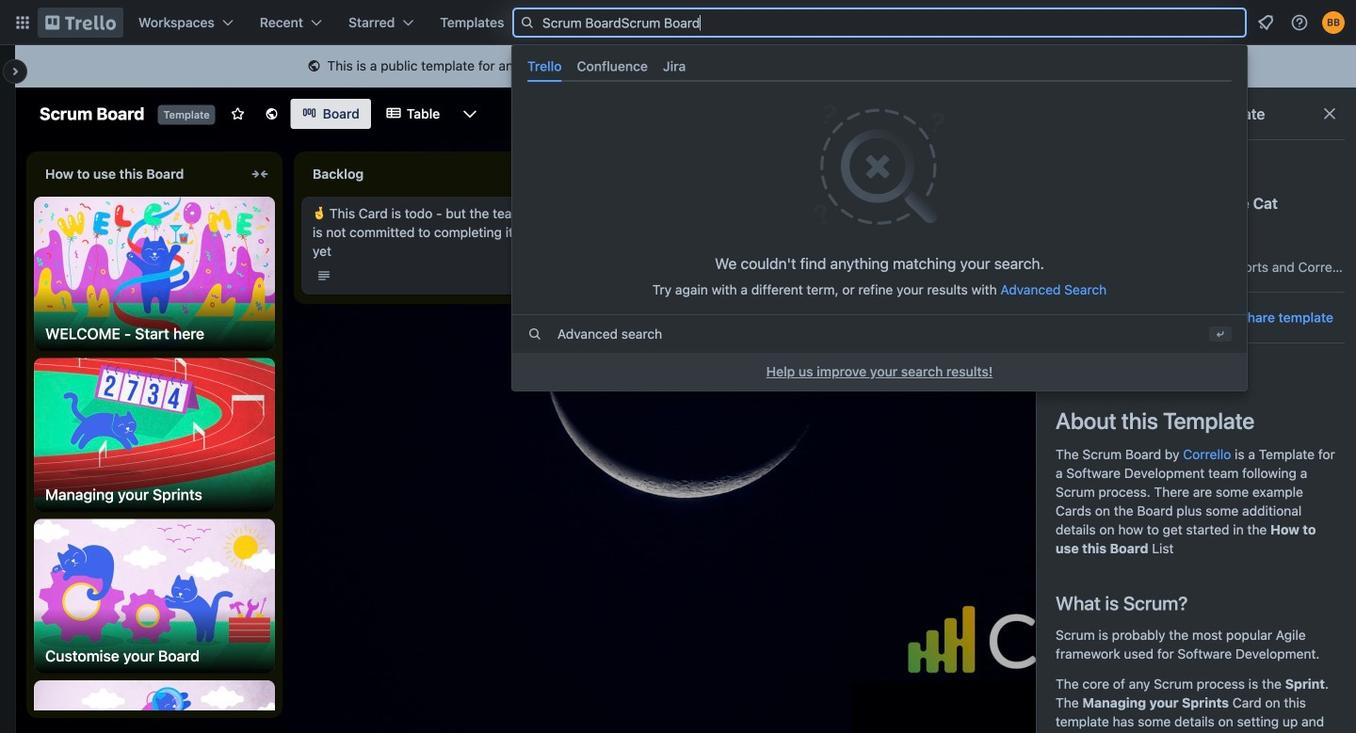 Task type: vqa. For each thing, say whether or not it's contained in the screenshot.
ruby anderson (rubyanderson7) image
no



Task type: describe. For each thing, give the bounding box(es) containing it.
open information menu image
[[1291, 13, 1310, 32]]

customize views image
[[461, 105, 480, 123]]

primary element
[[0, 0, 1357, 45]]

2 tab from the left
[[570, 51, 656, 82]]

1 tab from the left
[[520, 51, 570, 82]]

bob builder (bobbuilder40) image
[[1323, 11, 1345, 34]]

star or unstar board image
[[231, 106, 246, 122]]

sm image
[[305, 57, 324, 76]]

public image
[[264, 106, 280, 122]]

advanced search image
[[528, 327, 543, 342]]

search no results image
[[814, 103, 946, 227]]

back to home image
[[45, 8, 116, 38]]



Task type: locate. For each thing, give the bounding box(es) containing it.
None text field
[[34, 159, 245, 189], [301, 159, 513, 189], [34, 159, 245, 189], [301, 159, 513, 189]]

Board name text field
[[30, 99, 154, 129]]

0 notifications image
[[1255, 11, 1278, 34]]

3 tab from the left
[[656, 51, 694, 82]]

tab list
[[520, 51, 1240, 82]]

Search Trello field
[[513, 8, 1247, 38]]

collapse list image
[[249, 163, 271, 186]]

search image
[[520, 15, 535, 30]]

robin warren (blue cat reports) (robinwarren) image
[[999, 101, 1025, 127]]

tab
[[520, 51, 570, 82], [570, 51, 656, 82], [656, 51, 694, 82]]



